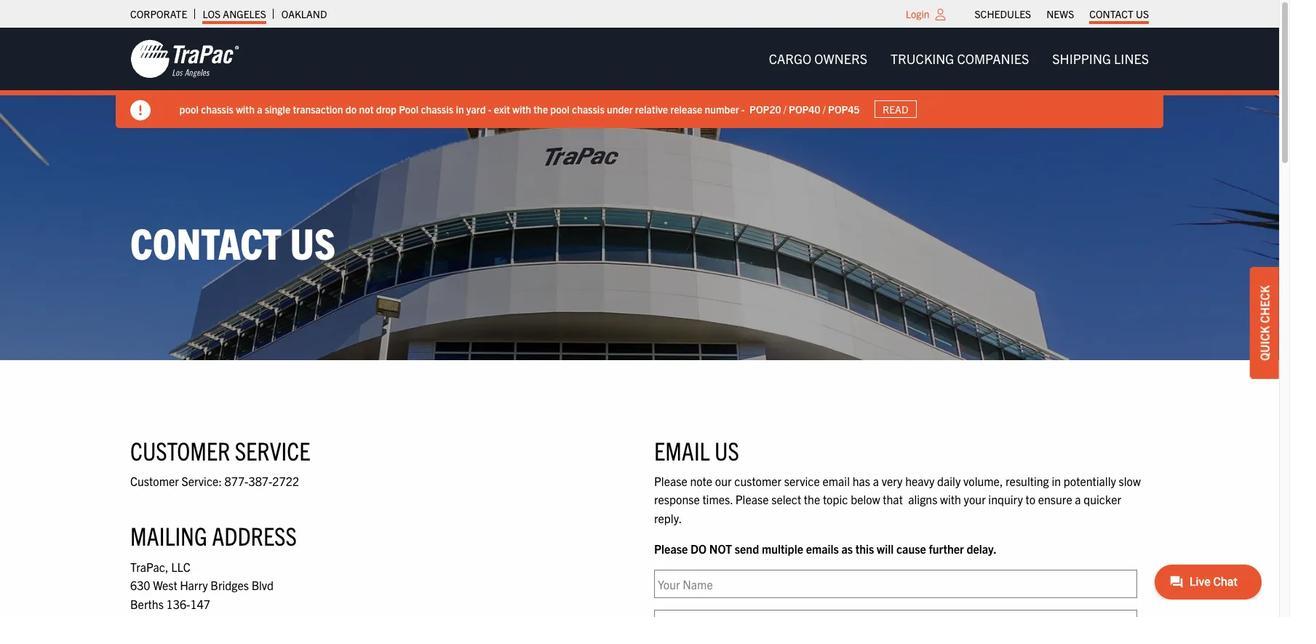Task type: describe. For each thing, give the bounding box(es) containing it.
147
[[190, 597, 210, 611]]

trucking companies link
[[879, 44, 1041, 74]]

mailing address
[[130, 520, 297, 551]]

topic
[[823, 492, 848, 507]]

your
[[964, 492, 986, 507]]

below
[[851, 492, 881, 507]]

mailing
[[130, 520, 207, 551]]

387-
[[249, 474, 272, 488]]

2 vertical spatial us
[[715, 434, 739, 466]]

berths
[[130, 597, 164, 611]]

number
[[705, 102, 740, 115]]

this
[[856, 541, 875, 556]]

trapac, llc 630 west harry bridges blvd berths 136-147
[[130, 559, 274, 611]]

0 vertical spatial us
[[1136, 7, 1149, 20]]

news
[[1047, 7, 1075, 20]]

los
[[203, 7, 221, 20]]

very
[[882, 474, 903, 488]]

light image
[[936, 9, 946, 20]]

that
[[883, 492, 903, 507]]

customer service
[[130, 434, 310, 466]]

1 horizontal spatial with
[[513, 102, 532, 115]]

corporate
[[130, 7, 187, 20]]

2 - from the left
[[742, 102, 745, 115]]

please for our
[[654, 474, 688, 488]]

2 chassis from the left
[[421, 102, 454, 115]]

2722
[[272, 474, 299, 488]]

corporate link
[[130, 4, 187, 24]]

heavy
[[906, 474, 935, 488]]

cargo
[[769, 50, 812, 67]]

trucking companies
[[891, 50, 1030, 67]]

los angeles image
[[130, 39, 239, 79]]

los angeles link
[[203, 4, 266, 24]]

llc
[[171, 559, 190, 574]]

los angeles
[[203, 7, 266, 20]]

resulting
[[1006, 474, 1050, 488]]

as
[[842, 541, 853, 556]]

emails
[[806, 541, 839, 556]]

potentially
[[1064, 474, 1117, 488]]

shipping lines
[[1053, 50, 1149, 67]]

cargo owners link
[[758, 44, 879, 74]]

release
[[671, 102, 703, 115]]

owners
[[815, 50, 868, 67]]

3 chassis from the left
[[573, 102, 605, 115]]

login
[[906, 7, 930, 20]]

pool
[[399, 102, 419, 115]]

please note our customer service email has a very heavy daily volume, resulting in potentially slow response times. please select the topic below that  aligns with your inquiry to ensure a quicker reply.
[[654, 474, 1141, 526]]

ensure
[[1039, 492, 1073, 507]]

check
[[1258, 285, 1272, 323]]

1 horizontal spatial contact us
[[1090, 7, 1149, 20]]

login link
[[906, 7, 930, 20]]

1 vertical spatial contact us
[[130, 216, 336, 269]]

service:
[[182, 474, 222, 488]]

volume,
[[964, 474, 1003, 488]]

blvd
[[252, 578, 274, 593]]

yard
[[467, 102, 486, 115]]

2 pool from the left
[[551, 102, 570, 115]]

0 horizontal spatial us
[[290, 216, 336, 269]]

Your Email text field
[[654, 610, 1138, 617]]

customer service: 877-387-2722
[[130, 474, 299, 488]]

cause
[[897, 541, 927, 556]]

to
[[1026, 492, 1036, 507]]

read link
[[875, 100, 918, 118]]

read
[[883, 103, 909, 116]]

cargo owners
[[769, 50, 868, 67]]

1 chassis from the left
[[201, 102, 234, 115]]

select
[[772, 492, 802, 507]]

harry
[[180, 578, 208, 593]]

under
[[607, 102, 633, 115]]

contact us link
[[1090, 4, 1149, 24]]

in inside please note our customer service email has a very heavy daily volume, resulting in potentially slow response times. please select the topic below that  aligns with your inquiry to ensure a quicker reply.
[[1052, 474, 1061, 488]]

slow
[[1119, 474, 1141, 488]]

daily
[[938, 474, 961, 488]]

drop
[[376, 102, 397, 115]]

service
[[785, 474, 820, 488]]

customer for customer service: 877-387-2722
[[130, 474, 179, 488]]

trucking
[[891, 50, 955, 67]]

email
[[823, 474, 850, 488]]

136-
[[166, 597, 190, 611]]



Task type: vqa. For each thing, say whether or not it's contained in the screenshot.
1st 'Customer' from the top
yes



Task type: locate. For each thing, give the bounding box(es) containing it.
email us
[[654, 434, 739, 466]]

send
[[735, 541, 759, 556]]

1 / from the left
[[784, 102, 787, 115]]

shipping
[[1053, 50, 1112, 67]]

2 horizontal spatial with
[[941, 492, 962, 507]]

2 vertical spatial a
[[1075, 492, 1081, 507]]

0 horizontal spatial in
[[456, 102, 465, 115]]

1 vertical spatial a
[[873, 474, 879, 488]]

0 vertical spatial menu bar
[[967, 4, 1157, 24]]

0 horizontal spatial pool
[[180, 102, 199, 115]]

pop45
[[829, 102, 860, 115]]

reply.
[[654, 511, 682, 526]]

chassis down los angeles image
[[201, 102, 234, 115]]

oakland link
[[282, 4, 327, 24]]

oakland
[[282, 7, 327, 20]]

1 vertical spatial menu bar
[[758, 44, 1161, 74]]

a inside banner
[[257, 102, 263, 115]]

pool right solid "image"
[[180, 102, 199, 115]]

0 horizontal spatial contact us
[[130, 216, 336, 269]]

solid image
[[130, 100, 151, 121]]

the down service
[[804, 492, 821, 507]]

chassis left under
[[573, 102, 605, 115]]

email
[[654, 434, 710, 466]]

note
[[690, 474, 713, 488]]

a right has
[[873, 474, 879, 488]]

1 pool from the left
[[180, 102, 199, 115]]

single
[[265, 102, 291, 115]]

pop40
[[789, 102, 821, 115]]

service
[[235, 434, 310, 466]]

shipping lines link
[[1041, 44, 1161, 74]]

1 horizontal spatial a
[[873, 474, 879, 488]]

1 horizontal spatial us
[[715, 434, 739, 466]]

in inside banner
[[456, 102, 465, 115]]

our
[[715, 474, 732, 488]]

1 horizontal spatial chassis
[[421, 102, 454, 115]]

0 horizontal spatial -
[[489, 102, 492, 115]]

2 customer from the top
[[130, 474, 179, 488]]

banner
[[0, 28, 1291, 128]]

1 horizontal spatial contact
[[1090, 7, 1134, 20]]

delay.
[[967, 541, 997, 556]]

menu bar containing schedules
[[967, 4, 1157, 24]]

with
[[236, 102, 255, 115], [513, 102, 532, 115], [941, 492, 962, 507]]

0 vertical spatial a
[[257, 102, 263, 115]]

2 horizontal spatial us
[[1136, 7, 1149, 20]]

has
[[853, 474, 871, 488]]

customer up service:
[[130, 434, 230, 466]]

do
[[691, 541, 707, 556]]

2 horizontal spatial a
[[1075, 492, 1081, 507]]

/
[[784, 102, 787, 115], [824, 102, 826, 115]]

0 vertical spatial contact
[[1090, 7, 1134, 20]]

quick check link
[[1251, 267, 1280, 379]]

please down customer
[[736, 492, 769, 507]]

Your Name text field
[[654, 570, 1138, 598]]

1 - from the left
[[489, 102, 492, 115]]

inquiry
[[989, 492, 1023, 507]]

a down 'potentially'
[[1075, 492, 1081, 507]]

trapac,
[[130, 559, 168, 574]]

times.
[[703, 492, 733, 507]]

menu bar up shipping
[[967, 4, 1157, 24]]

1 horizontal spatial in
[[1052, 474, 1061, 488]]

pop20
[[750, 102, 782, 115]]

contact
[[1090, 7, 1134, 20], [130, 216, 282, 269]]

0 horizontal spatial contact
[[130, 216, 282, 269]]

0 vertical spatial customer
[[130, 434, 230, 466]]

please do not send multiple emails as this will cause further delay.
[[654, 541, 997, 556]]

pool chassis with a single transaction  do not drop pool chassis in yard -  exit with the pool chassis under relative release number -  pop20 / pop40 / pop45
[[180, 102, 860, 115]]

- right number
[[742, 102, 745, 115]]

not
[[710, 541, 732, 556]]

please up "response"
[[654, 474, 688, 488]]

menu bar down light icon
[[758, 44, 1161, 74]]

contact inside menu bar
[[1090, 7, 1134, 20]]

exit
[[494, 102, 511, 115]]

1 horizontal spatial /
[[824, 102, 826, 115]]

with left single
[[236, 102, 255, 115]]

0 vertical spatial contact us
[[1090, 7, 1149, 20]]

877-
[[225, 474, 249, 488]]

0 horizontal spatial with
[[236, 102, 255, 115]]

will
[[877, 541, 894, 556]]

2 horizontal spatial chassis
[[573, 102, 605, 115]]

- left the exit
[[489, 102, 492, 115]]

lines
[[1115, 50, 1149, 67]]

0 horizontal spatial chassis
[[201, 102, 234, 115]]

2 vertical spatial please
[[654, 541, 688, 556]]

menu bar
[[967, 4, 1157, 24], [758, 44, 1161, 74]]

relative
[[636, 102, 669, 115]]

not
[[360, 102, 374, 115]]

menu bar containing cargo owners
[[758, 44, 1161, 74]]

1 customer from the top
[[130, 434, 230, 466]]

quick
[[1258, 326, 1272, 361]]

news link
[[1047, 4, 1075, 24]]

banner containing cargo owners
[[0, 28, 1291, 128]]

1 vertical spatial us
[[290, 216, 336, 269]]

0 horizontal spatial a
[[257, 102, 263, 115]]

schedules
[[975, 7, 1032, 20]]

in left yard
[[456, 102, 465, 115]]

/ left pop40
[[784, 102, 787, 115]]

address
[[212, 520, 297, 551]]

the
[[534, 102, 549, 115], [804, 492, 821, 507]]

quick check
[[1258, 285, 1272, 361]]

2 / from the left
[[824, 102, 826, 115]]

quicker
[[1084, 492, 1122, 507]]

angeles
[[223, 7, 266, 20]]

1 horizontal spatial -
[[742, 102, 745, 115]]

a left single
[[257, 102, 263, 115]]

1 vertical spatial customer
[[130, 474, 179, 488]]

do
[[346, 102, 357, 115]]

customer for customer service
[[130, 434, 230, 466]]

multiple
[[762, 541, 804, 556]]

west
[[153, 578, 177, 593]]

with down daily
[[941, 492, 962, 507]]

pool right the exit
[[551, 102, 570, 115]]

companies
[[958, 50, 1030, 67]]

the right the exit
[[534, 102, 549, 115]]

0 horizontal spatial the
[[534, 102, 549, 115]]

customer
[[130, 434, 230, 466], [130, 474, 179, 488]]

please for not
[[654, 541, 688, 556]]

chassis right pool
[[421, 102, 454, 115]]

630
[[130, 578, 150, 593]]

customer left service:
[[130, 474, 179, 488]]

1 horizontal spatial the
[[804, 492, 821, 507]]

1 vertical spatial contact
[[130, 216, 282, 269]]

menu bar inside banner
[[758, 44, 1161, 74]]

the inside please note our customer service email has a very heavy daily volume, resulting in potentially slow response times. please select the topic below that  aligns with your inquiry to ensure a quicker reply.
[[804, 492, 821, 507]]

in
[[456, 102, 465, 115], [1052, 474, 1061, 488]]

customer
[[735, 474, 782, 488]]

/ left 'pop45'
[[824, 102, 826, 115]]

further
[[929, 541, 964, 556]]

0 vertical spatial please
[[654, 474, 688, 488]]

response
[[654, 492, 700, 507]]

1 vertical spatial in
[[1052, 474, 1061, 488]]

chassis
[[201, 102, 234, 115], [421, 102, 454, 115], [573, 102, 605, 115]]

please left "do"
[[654, 541, 688, 556]]

bridges
[[211, 578, 249, 593]]

with inside please note our customer service email has a very heavy daily volume, resulting in potentially slow response times. please select the topic below that  aligns with your inquiry to ensure a quicker reply.
[[941, 492, 962, 507]]

a
[[257, 102, 263, 115], [873, 474, 879, 488], [1075, 492, 1081, 507]]

1 vertical spatial the
[[804, 492, 821, 507]]

0 vertical spatial in
[[456, 102, 465, 115]]

1 vertical spatial please
[[736, 492, 769, 507]]

the inside banner
[[534, 102, 549, 115]]

1 horizontal spatial pool
[[551, 102, 570, 115]]

in up the ensure
[[1052, 474, 1061, 488]]

transaction
[[293, 102, 344, 115]]

0 horizontal spatial /
[[784, 102, 787, 115]]

0 vertical spatial the
[[534, 102, 549, 115]]

with right the exit
[[513, 102, 532, 115]]

schedules link
[[975, 4, 1032, 24]]

pool
[[180, 102, 199, 115], [551, 102, 570, 115]]



